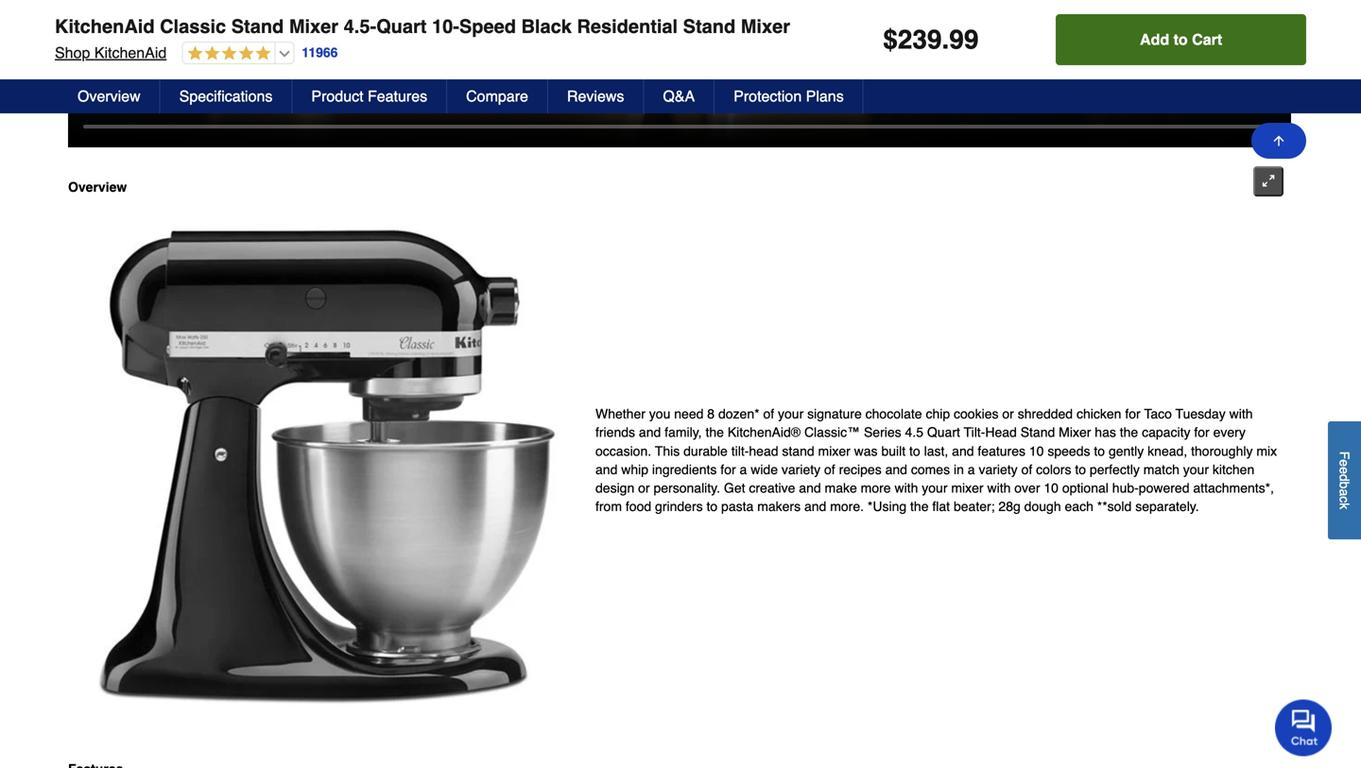 Task type: describe. For each thing, give the bounding box(es) containing it.
knead,
[[1148, 444, 1188, 459]]

capacity
[[1142, 425, 1191, 440]]

whether you need 8 dozen* of your signature chocolate chip cookies or shredded chicken for taco tuesday with friends and family, the kitchenaid® classic™ series 4.5 quart tilt-head stand mixer has the capacity for every occasion. this durable tilt-head stand mixer was built to last, and features 10 speeds to gently knead, thoroughly mix and whip ingredients for a wide variety of recipes and comes in a variety of colors to perfectly match your kitchen design or personality. get creative and make more with your mixer with over 10 optional hub-powered attachments*, from food grinders to pasta makers and more. *using the flat beater; 28g dough each **sold separately.
[[596, 407, 1278, 514]]

1 vertical spatial or
[[638, 481, 650, 496]]

shredded
[[1018, 407, 1073, 422]]

colors
[[1036, 462, 1072, 477]]

1 horizontal spatial stand
[[683, 16, 736, 37]]

and up the design
[[596, 462, 618, 477]]

more
[[861, 481, 891, 496]]

10-
[[432, 16, 459, 37]]

features
[[978, 444, 1026, 459]]

compare
[[466, 87, 529, 105]]

1 horizontal spatial mixer
[[741, 16, 791, 37]]

ingredients
[[652, 462, 717, 477]]

food
[[626, 499, 652, 514]]

28g
[[999, 499, 1021, 514]]

**sold
[[1098, 499, 1132, 514]]

stand
[[782, 444, 815, 459]]

2 horizontal spatial for
[[1195, 425, 1210, 440]]

add to cart button
[[1056, 14, 1307, 65]]

friends
[[596, 425, 635, 440]]

and down built at the bottom of page
[[886, 462, 908, 477]]

taco
[[1145, 407, 1172, 422]]

makers
[[758, 499, 801, 514]]

to left the pasta
[[707, 499, 718, 514]]

powered
[[1139, 481, 1190, 496]]

specifications
[[179, 87, 273, 105]]

0 horizontal spatial mixer
[[289, 16, 339, 37]]

add
[[1140, 31, 1170, 48]]

this
[[655, 444, 680, 459]]

shop
[[55, 44, 90, 61]]

reviews
[[567, 87, 624, 105]]

0 horizontal spatial quart
[[376, 16, 427, 37]]

recipes
[[839, 462, 882, 477]]

b
[[1338, 482, 1353, 489]]

from
[[596, 499, 622, 514]]

k
[[1338, 503, 1353, 510]]

creative
[[749, 481, 796, 496]]

classic™
[[805, 425, 861, 440]]

signature
[[808, 407, 862, 422]]

chocolate
[[866, 407, 922, 422]]

add to cart
[[1140, 31, 1223, 48]]

comes
[[911, 462, 950, 477]]

0 horizontal spatial of
[[764, 407, 775, 422]]

q&a button
[[644, 79, 715, 113]]

reviews button
[[548, 79, 644, 113]]

head
[[749, 444, 779, 459]]

plans
[[806, 87, 844, 105]]

and down you
[[639, 425, 661, 440]]

.
[[942, 25, 950, 55]]

classic
[[160, 16, 226, 37]]

was
[[854, 444, 878, 459]]

chicken
[[1077, 407, 1122, 422]]

tuesday
[[1176, 407, 1226, 422]]

shop kitchenaid
[[55, 44, 167, 61]]

4.5-
[[344, 16, 376, 37]]

wide
[[751, 462, 778, 477]]

0 horizontal spatial a
[[740, 462, 747, 477]]

0 horizontal spatial stand
[[231, 16, 284, 37]]

to inside button
[[1174, 31, 1188, 48]]

kitchenaid classic stand mixer 4.5-quart 10-speed black residential stand mixer
[[55, 16, 791, 37]]

quart inside whether you need 8 dozen* of your signature chocolate chip cookies or shredded chicken for taco tuesday with friends and family, the kitchenaid® classic™ series 4.5 quart tilt-head stand mixer has the capacity for every occasion. this durable tilt-head stand mixer was built to last, and features 10 speeds to gently knead, thoroughly mix and whip ingredients for a wide variety of recipes and comes in a variety of colors to perfectly match your kitchen design or personality. get creative and make more with your mixer with over 10 optional hub-powered attachments*, from food grinders to pasta makers and more. *using the flat beater; 28g dough each **sold separately.
[[927, 425, 961, 440]]

and up in
[[952, 444, 974, 459]]

239
[[898, 25, 942, 55]]

1 vertical spatial 10
[[1044, 481, 1059, 496]]

built
[[882, 444, 906, 459]]

series
[[864, 425, 902, 440]]

f e e d b a c k button
[[1329, 422, 1362, 540]]

f e e d b a c k
[[1338, 452, 1353, 510]]

1 vertical spatial kitchenaid
[[94, 44, 167, 61]]

black
[[521, 16, 572, 37]]

mix
[[1257, 444, 1278, 459]]

c
[[1338, 497, 1353, 503]]

1 horizontal spatial for
[[1126, 407, 1141, 422]]

2 vertical spatial for
[[721, 462, 736, 477]]

to down has
[[1094, 444, 1105, 459]]

product
[[311, 87, 364, 105]]

compare button
[[447, 79, 548, 113]]

protection plans
[[734, 87, 844, 105]]

1 horizontal spatial a
[[968, 462, 975, 477]]

mixer inside whether you need 8 dozen* of your signature chocolate chip cookies or shredded chicken for taco tuesday with friends and family, the kitchenaid® classic™ series 4.5 quart tilt-head stand mixer has the capacity for every occasion. this durable tilt-head stand mixer was built to last, and features 10 speeds to gently knead, thoroughly mix and whip ingredients for a wide variety of recipes and comes in a variety of colors to perfectly match your kitchen design or personality. get creative and make more with your mixer with over 10 optional hub-powered attachments*, from food grinders to pasta makers and more. *using the flat beater; 28g dough each **sold separately.
[[1059, 425, 1092, 440]]

4.8 stars image
[[183, 45, 271, 63]]

beater;
[[954, 499, 995, 514]]

2 horizontal spatial your
[[1184, 462, 1209, 477]]

attachments*,
[[1194, 481, 1275, 496]]

and down make
[[805, 499, 827, 514]]

personality.
[[654, 481, 721, 496]]

0 vertical spatial 10
[[1030, 444, 1044, 459]]

d
[[1338, 474, 1353, 482]]

1 vertical spatial overview
[[68, 180, 127, 195]]

a inside button
[[1338, 489, 1353, 497]]

$ 239 . 99
[[883, 25, 979, 55]]

occasion.
[[596, 444, 652, 459]]

1 horizontal spatial your
[[922, 481, 948, 496]]

overview button
[[59, 79, 160, 113]]

last,
[[924, 444, 949, 459]]



Task type: vqa. For each thing, say whether or not it's contained in the screenshot.
mixer
yes



Task type: locate. For each thing, give the bounding box(es) containing it.
1 horizontal spatial the
[[911, 499, 929, 514]]

for down tuesday
[[1195, 425, 1210, 440]]

0 vertical spatial your
[[778, 407, 804, 422]]

mixer up protection
[[741, 16, 791, 37]]

your up the kitchenaid®
[[778, 407, 804, 422]]

get
[[724, 481, 746, 496]]

of up over
[[1022, 462, 1033, 477]]

design
[[596, 481, 635, 496]]

2 e from the top
[[1338, 467, 1353, 474]]

has
[[1095, 425, 1117, 440]]

2 horizontal spatial stand
[[1021, 425, 1056, 440]]

overview down overview button
[[68, 180, 127, 195]]

make
[[825, 481, 857, 496]]

protection
[[734, 87, 802, 105]]

1 horizontal spatial variety
[[979, 462, 1018, 477]]

0 vertical spatial or
[[1003, 407, 1014, 422]]

0 horizontal spatial variety
[[782, 462, 821, 477]]

0 vertical spatial mixer
[[818, 444, 851, 459]]

cart
[[1192, 31, 1223, 48]]

protection plans button
[[715, 79, 864, 113]]

family,
[[665, 425, 702, 440]]

0 vertical spatial quart
[[376, 16, 427, 37]]

in
[[954, 462, 964, 477]]

dozen*
[[719, 407, 760, 422]]

speeds
[[1048, 444, 1091, 459]]

1 vertical spatial your
[[1184, 462, 1209, 477]]

quart down the chip
[[927, 425, 961, 440]]

for up get
[[721, 462, 736, 477]]

quart left 10-
[[376, 16, 427, 37]]

you
[[649, 407, 671, 422]]

mixer
[[289, 16, 339, 37], [741, 16, 791, 37], [1059, 425, 1092, 440]]

99
[[950, 25, 979, 55]]

4.5
[[905, 425, 924, 440]]

more.
[[830, 499, 864, 514]]

2 horizontal spatial of
[[1022, 462, 1033, 477]]

11966
[[302, 45, 338, 60]]

the down 8
[[706, 425, 724, 440]]

of up the kitchenaid®
[[764, 407, 775, 422]]

durable
[[684, 444, 728, 459]]

to down 4.5
[[910, 444, 921, 459]]

optional
[[1063, 481, 1109, 496]]

0 vertical spatial overview
[[78, 87, 141, 105]]

pasta
[[722, 499, 754, 514]]

1 variety from the left
[[782, 462, 821, 477]]

for left the taco
[[1126, 407, 1141, 422]]

e up b
[[1338, 467, 1353, 474]]

mixer down classic™
[[818, 444, 851, 459]]

of up make
[[825, 462, 836, 477]]

and left make
[[799, 481, 821, 496]]

each
[[1065, 499, 1094, 514]]

the
[[706, 425, 724, 440], [1120, 425, 1139, 440], [911, 499, 929, 514]]

dough
[[1025, 499, 1062, 514]]

head
[[986, 425, 1017, 440]]

8
[[708, 407, 715, 422]]

0 vertical spatial kitchenaid
[[55, 16, 155, 37]]

1 horizontal spatial quart
[[927, 425, 961, 440]]

flat
[[933, 499, 950, 514]]

whether
[[596, 407, 646, 422]]

q&a
[[663, 87, 695, 105]]

mixer up 11966
[[289, 16, 339, 37]]

kitchenaid up shop kitchenaid
[[55, 16, 155, 37]]

arrow up image
[[1272, 133, 1287, 148]]

e up d
[[1338, 460, 1353, 467]]

stand inside whether you need 8 dozen* of your signature chocolate chip cookies or shredded chicken for taco tuesday with friends and family, the kitchenaid® classic™ series 4.5 quart tilt-head stand mixer has the capacity for every occasion. this durable tilt-head stand mixer was built to last, and features 10 speeds to gently knead, thoroughly mix and whip ingredients for a wide variety of recipes and comes in a variety of colors to perfectly match your kitchen design or personality. get creative and make more with your mixer with over 10 optional hub-powered attachments*, from food grinders to pasta makers and more. *using the flat beater; 28g dough each **sold separately.
[[1021, 425, 1056, 440]]

1 horizontal spatial with
[[988, 481, 1011, 496]]

chat invite button image
[[1276, 699, 1333, 757]]

mixer
[[818, 444, 851, 459], [952, 481, 984, 496]]

10 down the colors
[[1044, 481, 1059, 496]]

0 horizontal spatial with
[[895, 481, 918, 496]]

residential
[[577, 16, 678, 37]]

0 horizontal spatial for
[[721, 462, 736, 477]]

2 variety from the left
[[979, 462, 1018, 477]]

whip
[[621, 462, 649, 477]]

need
[[674, 407, 704, 422]]

stand up q&a
[[683, 16, 736, 37]]

perfectly
[[1090, 462, 1140, 477]]

of
[[764, 407, 775, 422], [825, 462, 836, 477], [1022, 462, 1033, 477]]

mixer up speeds
[[1059, 425, 1092, 440]]

with up every in the bottom of the page
[[1230, 407, 1253, 422]]

e
[[1338, 460, 1353, 467], [1338, 467, 1353, 474]]

a right in
[[968, 462, 975, 477]]

a up 'k'
[[1338, 489, 1353, 497]]

1 e from the top
[[1338, 460, 1353, 467]]

your down comes
[[922, 481, 948, 496]]

2 horizontal spatial the
[[1120, 425, 1139, 440]]

gently
[[1109, 444, 1144, 459]]

thoroughly
[[1192, 444, 1253, 459]]

10 up the colors
[[1030, 444, 1044, 459]]

10
[[1030, 444, 1044, 459], [1044, 481, 1059, 496]]

2 horizontal spatial with
[[1230, 407, 1253, 422]]

the left flat
[[911, 499, 929, 514]]

tilt-
[[964, 425, 986, 440]]

your
[[778, 407, 804, 422], [1184, 462, 1209, 477], [922, 481, 948, 496]]

cookies
[[954, 407, 999, 422]]

with up *using
[[895, 481, 918, 496]]

1 vertical spatial quart
[[927, 425, 961, 440]]

1 vertical spatial for
[[1195, 425, 1210, 440]]

0 horizontal spatial the
[[706, 425, 724, 440]]

product features
[[311, 87, 428, 105]]

1 horizontal spatial mixer
[[952, 481, 984, 496]]

f
[[1338, 452, 1353, 460]]

to right add
[[1174, 31, 1188, 48]]

separately.
[[1136, 499, 1200, 514]]

over
[[1015, 481, 1041, 496]]

match
[[1144, 462, 1180, 477]]

mixer up beater; on the right bottom
[[952, 481, 984, 496]]

speed
[[459, 16, 516, 37]]

stand down shredded
[[1021, 425, 1056, 440]]

stand up 4.8 stars image
[[231, 16, 284, 37]]

2 horizontal spatial a
[[1338, 489, 1353, 497]]

chip
[[926, 407, 950, 422]]

tilt-
[[732, 444, 749, 459]]

grinders
[[655, 499, 703, 514]]

*using
[[868, 499, 907, 514]]

kitchen
[[1213, 462, 1255, 477]]

to up optional
[[1075, 462, 1086, 477]]

1 vertical spatial mixer
[[952, 481, 984, 496]]

overview down shop kitchenaid
[[78, 87, 141, 105]]

the up gently
[[1120, 425, 1139, 440]]

a
[[740, 462, 747, 477], [968, 462, 975, 477], [1338, 489, 1353, 497]]

0 horizontal spatial or
[[638, 481, 650, 496]]

to
[[1174, 31, 1188, 48], [910, 444, 921, 459], [1094, 444, 1105, 459], [1075, 462, 1086, 477], [707, 499, 718, 514]]

0 vertical spatial for
[[1126, 407, 1141, 422]]

kitchenaid up overview button
[[94, 44, 167, 61]]

a down the tilt-
[[740, 462, 747, 477]]

kitchenaid®
[[728, 425, 801, 440]]

or up the head
[[1003, 407, 1014, 422]]

every
[[1214, 425, 1246, 440]]

0 horizontal spatial your
[[778, 407, 804, 422]]

or up food
[[638, 481, 650, 496]]

overview inside button
[[78, 87, 141, 105]]

2 horizontal spatial mixer
[[1059, 425, 1092, 440]]

with up 28g
[[988, 481, 1011, 496]]

hub-
[[1113, 481, 1139, 496]]

your down thoroughly
[[1184, 462, 1209, 477]]

0 horizontal spatial mixer
[[818, 444, 851, 459]]

features
[[368, 87, 428, 105]]

overview
[[78, 87, 141, 105], [68, 180, 127, 195]]

2 vertical spatial your
[[922, 481, 948, 496]]

variety down features
[[979, 462, 1018, 477]]

kitchenaid
[[55, 16, 155, 37], [94, 44, 167, 61]]

with
[[1230, 407, 1253, 422], [895, 481, 918, 496], [988, 481, 1011, 496]]

1 horizontal spatial of
[[825, 462, 836, 477]]

1 horizontal spatial or
[[1003, 407, 1014, 422]]

variety down stand
[[782, 462, 821, 477]]



